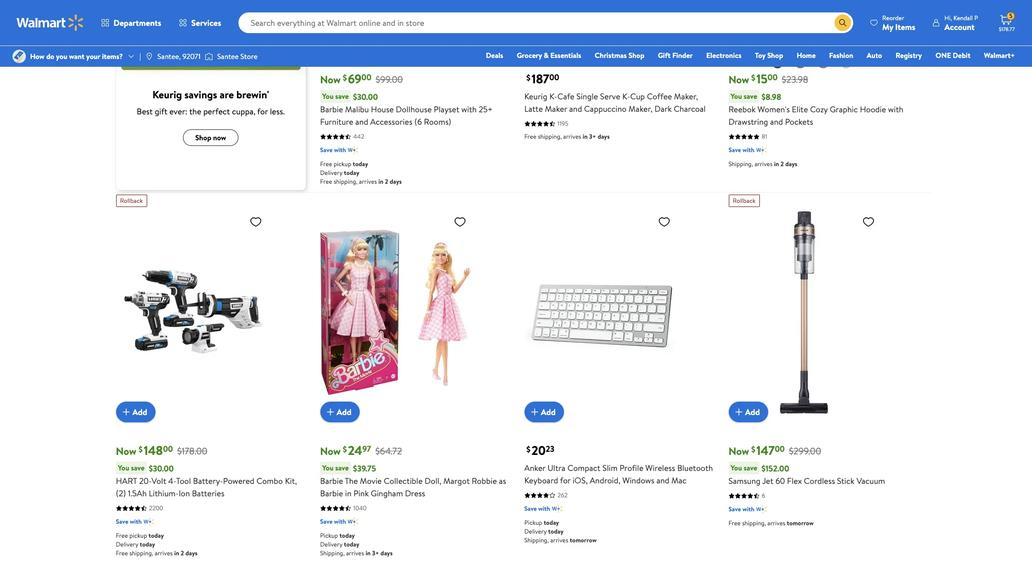 Task type: vqa. For each thing, say whether or not it's contained in the screenshot.


Task type: describe. For each thing, give the bounding box(es) containing it.
do
[[46, 51, 54, 62]]

items
[[895, 21, 915, 32]]

pickup for pickup today delivery today shipping, arrives tomorrow
[[524, 519, 542, 528]]

for inside keurig savings are brewin' best gift ever: the perfect cuppa, for less.
[[257, 106, 268, 117]]

pink
[[353, 488, 369, 500]]

20
[[532, 442, 546, 460]]

playset
[[434, 104, 459, 115]]

one
[[936, 50, 951, 61]]

delivery inside pickup today delivery today shipping, arrives tomorrow
[[524, 528, 547, 537]]

gift finder
[[658, 50, 693, 61]]

add to cart image for 69
[[324, 34, 337, 47]]

christmas shop link
[[590, 50, 649, 61]]

walmart plus image for 148
[[144, 517, 154, 528]]

you save $30.00 barbie malibu house dollhouse playset with 25+ furniture and accessories (6 rooms)
[[320, 91, 493, 128]]

free shipping, arrives in 3+ days
[[524, 132, 610, 141]]

gift finder link
[[653, 50, 698, 61]]

collectible
[[384, 476, 423, 487]]

1195
[[558, 119, 568, 128]]

save with for 148
[[116, 518, 142, 527]]

powered
[[223, 476, 254, 487]]

(2)
[[116, 488, 126, 500]]

4-
[[168, 476, 176, 487]]

one debit link
[[931, 50, 975, 61]]

hi,
[[944, 13, 952, 22]]

fashion link
[[825, 50, 858, 61]]

keurig k-cafe single serve k-cup coffee maker, latte maker and cappuccino maker, dark charcoal
[[524, 91, 706, 115]]

vacuum
[[857, 476, 885, 487]]

with down the furniture
[[334, 146, 346, 155]]

shipping, down 6
[[742, 519, 766, 528]]

departments
[[114, 17, 161, 29]]

add for barbie the movie collectible doll, margot robbie as barbie in pink gingham dress image
[[337, 407, 352, 418]]

$ for 148
[[139, 444, 143, 456]]

windows
[[622, 475, 655, 487]]

shop for christmas shop
[[628, 50, 644, 61]]

samsung
[[729, 476, 761, 487]]

grocery
[[517, 50, 542, 61]]

cordless
[[804, 476, 835, 487]]

store
[[240, 51, 258, 62]]

walmart plus image for 24
[[348, 517, 358, 528]]

anker ultra compact slim profile wireless bluetooth keyboard for ios, android, windows and mac
[[524, 463, 713, 487]]

you for 15
[[731, 91, 742, 102]]

arrives down 81
[[755, 160, 773, 169]]

add for samsung jet 60 flex cordless stick vacuum image
[[745, 407, 760, 418]]

batteries
[[192, 488, 224, 500]]

reorder my items
[[882, 13, 915, 32]]

92071
[[183, 51, 201, 62]]

rollback for 148
[[120, 197, 143, 205]]

registry link
[[891, 50, 927, 61]]

now for 147
[[729, 445, 749, 459]]

save with for 24
[[320, 518, 346, 527]]

187
[[532, 70, 549, 88]]

cup
[[630, 91, 645, 102]]

how do you want your items?
[[30, 51, 123, 62]]

1 k- from the left
[[549, 91, 557, 102]]

toy shop link
[[750, 50, 788, 61]]

free pickup today delivery today free shipping, arrives in 2 days for 148
[[116, 532, 198, 558]]

add for anker ultra compact slim profile wireless bluetooth keyboard for ios, android, windows and mac image
[[541, 407, 556, 418]]

barbie the movie collectible doll, margot robbie as barbie in pink gingham dress image
[[320, 212, 470, 415]]

movie
[[360, 476, 382, 487]]

and for maker
[[569, 103, 582, 115]]

add up the grocery & essentials
[[541, 35, 556, 46]]

5 $178.77
[[999, 12, 1015, 33]]

save with down keyboard
[[524, 505, 550, 514]]

1 horizontal spatial maker,
[[674, 91, 698, 102]]

$8.98
[[761, 91, 781, 102]]

save for 147
[[729, 505, 741, 514]]

you save $8.98 reebok women's elite cozy graphic hoodie with drawstring and pockets
[[729, 91, 904, 128]]

walmart plus image for 147
[[757, 505, 767, 515]]

your
[[86, 51, 100, 62]]

arrives inside pickup today delivery today shipping, arrives tomorrow
[[550, 537, 568, 545]]

2 for 69
[[385, 177, 388, 186]]

20-
[[139, 476, 152, 487]]

deals
[[486, 50, 503, 61]]

anker ultra compact slim profile wireless bluetooth keyboard for ios, android, windows and mac image
[[524, 212, 675, 415]]

save for 15
[[729, 146, 741, 155]]

options
[[737, 35, 766, 46]]

christmas shop
[[595, 50, 644, 61]]

pickup today delivery today shipping, arrives in 3+ days
[[320, 532, 393, 558]]

walmart+ link
[[979, 50, 1020, 61]]

slim
[[603, 463, 618, 474]]

shop for toy shop
[[767, 50, 783, 61]]

arrives down "60"
[[767, 519, 785, 528]]

deals link
[[481, 50, 508, 61]]

with up free shipping, arrives tomorrow
[[743, 505, 754, 514]]

doll,
[[425, 476, 441, 487]]

add button for 20
[[524, 402, 564, 423]]

one debit
[[936, 50, 971, 61]]

services button
[[170, 10, 230, 35]]

1040
[[353, 504, 367, 513]]

add to favorites list, samsung jet 60 flex cordless stick vacuum image
[[862, 216, 875, 229]]

keurig for savings
[[152, 88, 182, 102]]

cafe
[[557, 91, 574, 102]]

tool
[[176, 476, 191, 487]]

$99.00
[[376, 73, 403, 86]]

add button for $64.72
[[320, 402, 360, 423]]

margot
[[443, 476, 470, 487]]

cozy
[[810, 104, 828, 115]]

0 vertical spatial 2
[[781, 160, 784, 169]]

santee, 92071
[[158, 51, 201, 62]]

save with for 147
[[729, 505, 754, 514]]

as
[[499, 476, 506, 487]]

now for 24
[[320, 445, 341, 459]]

$64.72
[[375, 445, 402, 458]]

reebok women's elite cozy graphic hoodie with drawstring and pockets image
[[729, 0, 879, 43]]

0 vertical spatial 3+
[[589, 132, 596, 141]]

add to favorites list, barbie the movie collectible doll, margot robbie as barbie in pink gingham dress image
[[454, 216, 466, 229]]

$ for 69
[[343, 72, 347, 84]]

$ 187 00
[[526, 70, 559, 88]]

00 for 147
[[775, 444, 785, 455]]

battery-
[[193, 476, 223, 487]]

rollback for 147
[[733, 197, 756, 205]]

save for 148
[[116, 518, 128, 527]]

and for drawstring
[[770, 116, 783, 128]]

add to cart image for the hart 20-volt 4-tool battery-powered combo kit, (2) 1.5ah lithium-ion batteries image
[[120, 406, 132, 419]]

arrives down 1195
[[563, 132, 581, 141]]

$ for 15
[[751, 72, 755, 84]]

save for 24
[[320, 518, 333, 527]]

save for 69
[[335, 91, 349, 102]]

$23.98
[[782, 73, 808, 86]]

free pickup today delivery today free shipping, arrives in 2 days for 69
[[320, 160, 402, 186]]

3+ inside pickup today delivery today shipping, arrives in 3+ days
[[372, 550, 379, 558]]

you for 148
[[118, 463, 129, 474]]

with up pickup today delivery today shipping, arrives tomorrow
[[538, 505, 550, 514]]

add button for $99.00
[[320, 30, 360, 51]]

now $ 24 97 $64.72
[[320, 442, 402, 460]]

0 horizontal spatial maker,
[[629, 103, 653, 115]]

pickup for 148
[[129, 532, 147, 541]]

now for 69
[[320, 73, 341, 87]]

$178.77
[[999, 25, 1015, 33]]

best
[[137, 106, 153, 117]]

single
[[576, 91, 598, 102]]

barbie malibu house dollhouse playset with 25+ furniture and accessories (6 rooms) image
[[320, 0, 470, 43]]

$30.00 for 148
[[149, 463, 174, 475]]

barbie for 24
[[320, 476, 343, 487]]

for inside the anker ultra compact slim profile wireless bluetooth keyboard for ios, android, windows and mac
[[560, 475, 571, 487]]

hart
[[116, 476, 137, 487]]

bluetooth
[[677, 463, 713, 474]]

reebok
[[729, 104, 756, 115]]

ensign blue image
[[794, 57, 807, 69]]

262
[[558, 491, 568, 500]]

$ for 147
[[751, 444, 755, 456]]

and inside the anker ultra compact slim profile wireless bluetooth keyboard for ios, android, windows and mac
[[656, 475, 669, 487]]

savings
[[184, 88, 217, 102]]

you save $39.75 barbie the movie collectible doll, margot robbie as barbie in pink gingham dress
[[320, 463, 506, 500]]

add to favorites list, anker ultra compact slim profile wireless bluetooth keyboard for ios, android, windows and mac image
[[658, 216, 671, 229]]



Task type: locate. For each thing, give the bounding box(es) containing it.
compact
[[567, 463, 601, 474]]

delivery inside pickup today delivery today shipping, arrives in 3+ days
[[320, 541, 342, 550]]

debit
[[953, 50, 971, 61]]

1 vertical spatial $30.00
[[149, 463, 174, 475]]

15
[[756, 70, 768, 88]]

profile
[[620, 463, 643, 474]]

now $ 148 00 $178.00
[[116, 442, 207, 460]]

save with down (2)
[[116, 518, 142, 527]]

shipping, inside pickup today delivery today shipping, arrives in 3+ days
[[320, 550, 345, 558]]

you inside the you save $30.00 hart 20-volt 4-tool battery-powered combo kit, (2) 1.5ah lithium-ion batteries
[[118, 463, 129, 474]]

00 inside now $ 148 00 $178.00
[[163, 444, 173, 455]]

$ inside now $ 15 00 $23.98
[[751, 72, 755, 84]]

save for 147
[[744, 463, 757, 474]]

walmart plus image down 442
[[348, 145, 358, 156]]

the
[[189, 106, 201, 117]]

$ inside now $ 148 00 $178.00
[[139, 444, 143, 456]]

grocery & essentials
[[517, 50, 581, 61]]

$ inside the $ 20 23
[[526, 444, 531, 456]]

1 horizontal spatial for
[[560, 475, 571, 487]]

$ inside now $ 69 00 $99.00
[[343, 72, 347, 84]]

add
[[337, 35, 352, 46], [541, 35, 556, 46], [132, 407, 147, 418], [337, 407, 352, 418], [541, 407, 556, 418], [745, 407, 760, 418]]

0 vertical spatial shipping,
[[729, 160, 753, 169]]

items?
[[102, 51, 123, 62]]

 image right "92071"
[[205, 51, 213, 62]]

1 vertical spatial add to cart image
[[324, 406, 337, 419]]

how
[[30, 51, 44, 62]]

00 inside the now $ 147 00 $299.00
[[775, 444, 785, 455]]

save for 69
[[320, 146, 333, 155]]

you up reebok
[[731, 91, 742, 102]]

mac
[[671, 475, 687, 487]]

arrives down 1040 on the left of the page
[[346, 550, 364, 558]]

santee,
[[158, 51, 181, 62]]

maker
[[545, 103, 567, 115]]

now inside now $ 69 00 $99.00
[[320, 73, 341, 87]]

add for the hart 20-volt 4-tool battery-powered combo kit, (2) 1.5ah lithium-ion batteries image
[[132, 407, 147, 418]]

santee store
[[217, 51, 258, 62]]

00 up cafe in the top of the page
[[549, 72, 559, 83]]

christmas
[[595, 50, 627, 61]]

0 vertical spatial pickup
[[524, 519, 542, 528]]

add to cart image
[[529, 34, 541, 47], [120, 406, 132, 419], [529, 406, 541, 419], [733, 406, 745, 419]]

2 vertical spatial shipping,
[[320, 550, 345, 558]]

toy
[[755, 50, 766, 61]]

25+
[[479, 104, 493, 115]]

now left 69
[[320, 73, 341, 87]]

you inside you save $152.00 samsung jet 60 flex cordless stick vacuum
[[731, 463, 742, 474]]

save for 148
[[131, 463, 145, 474]]

walmart plus image up shipping, arrives in 2 days
[[757, 145, 767, 156]]

now left 148
[[116, 445, 136, 459]]

0 horizontal spatial shop
[[628, 50, 644, 61]]

reorder
[[882, 13, 904, 22]]

shipping, down 1195
[[538, 132, 562, 141]]

00 left $178.00 at the bottom of page
[[163, 444, 173, 455]]

tomorrow
[[787, 519, 814, 528], [570, 537, 597, 545]]

00 for 148
[[163, 444, 173, 455]]

save up samsung
[[744, 463, 757, 474]]

keurig k-cafe single serve k-cup coffee maker, latte maker and cappuccino maker, dark charcoal image
[[524, 0, 675, 43]]

now inside now $ 15 00 $23.98
[[729, 73, 749, 87]]

keurig for k-
[[524, 91, 547, 102]]

coffee
[[647, 91, 672, 102]]

black heather image
[[771, 57, 784, 69]]

$30.00 up "malibu"
[[353, 91, 378, 102]]

and down women's on the right of the page
[[770, 116, 783, 128]]

shipping,
[[729, 160, 753, 169], [524, 537, 549, 545], [320, 550, 345, 558]]

shipping, down 442
[[334, 177, 357, 186]]

you inside you save $8.98 reebok women's elite cozy graphic hoodie with drawstring and pockets
[[731, 91, 742, 102]]

$30.00 inside the you save $30.00 hart 20-volt 4-tool battery-powered combo kit, (2) 1.5ah lithium-ion batteries
[[149, 463, 174, 475]]

0 vertical spatial for
[[257, 106, 268, 117]]

00 inside $ 187 00
[[549, 72, 559, 83]]

$ left the 15
[[751, 72, 755, 84]]

$ inside now $ 24 97 $64.72
[[343, 444, 347, 456]]

barbie for 69
[[320, 104, 343, 115]]

$ inside the now $ 147 00 $299.00
[[751, 444, 755, 456]]

you inside you save $30.00 barbie malibu house dollhouse playset with 25+ furniture and accessories (6 rooms)
[[322, 91, 334, 102]]

save down drawstring in the right top of the page
[[729, 146, 741, 155]]

now left 24
[[320, 445, 341, 459]]

shop right toy on the top right of the page
[[767, 50, 783, 61]]

148
[[144, 442, 163, 460]]

add to favorites list, hart 20-volt 4-tool battery-powered combo kit, (2) 1.5ah lithium-ion batteries image
[[250, 216, 262, 229]]

cappuccino
[[584, 103, 627, 115]]

for left ios,
[[560, 475, 571, 487]]

0 horizontal spatial keurig
[[152, 88, 182, 102]]

barbie left 'the'
[[320, 476, 343, 487]]

1 vertical spatial walmart plus image
[[144, 517, 154, 528]]

with up pickup today delivery today shipping, arrives in 3+ days
[[334, 518, 346, 527]]

save inside you save $152.00 samsung jet 60 flex cordless stick vacuum
[[744, 463, 757, 474]]

2200
[[149, 504, 163, 513]]

1 barbie from the top
[[320, 104, 343, 115]]

samsung jet 60 flex cordless stick vacuum image
[[729, 212, 879, 415]]

0 horizontal spatial $30.00
[[149, 463, 174, 475]]

1 horizontal spatial pickup
[[334, 160, 351, 169]]

free pickup today delivery today free shipping, arrives in 2 days down 442
[[320, 160, 402, 186]]

2 for 148
[[181, 550, 184, 558]]

you for 69
[[322, 91, 334, 102]]

1 horizontal spatial $30.00
[[353, 91, 378, 102]]

add to cart image up now $ 69 00 $99.00
[[324, 34, 337, 47]]

save down (2)
[[116, 518, 128, 527]]

now left the 15
[[729, 73, 749, 87]]

6
[[762, 492, 765, 501]]

$ left 148
[[139, 444, 143, 456]]

pickup for pickup today delivery today shipping, arrives in 3+ days
[[320, 532, 338, 541]]

you for 147
[[731, 463, 742, 474]]

add up 69
[[337, 35, 352, 46]]

ultra
[[548, 463, 566, 474]]

00 inside now $ 15 00 $23.98
[[768, 72, 778, 83]]

options link
[[729, 30, 774, 51]]

walmart+
[[984, 50, 1015, 61]]

0 vertical spatial walmart plus image
[[348, 145, 358, 156]]

k- right serve on the top of page
[[622, 91, 630, 102]]

$ left 20
[[526, 444, 531, 456]]

walmart plus image for 69
[[348, 145, 358, 156]]

00 left "$99.00"
[[361, 72, 371, 83]]

shipping, arrives in 2 days
[[729, 160, 797, 169]]

1 horizontal spatial 2
[[385, 177, 388, 186]]

toy shop
[[755, 50, 783, 61]]

and inside keurig k-cafe single serve k-cup coffee maker, latte maker and cappuccino maker, dark charcoal
[[569, 103, 582, 115]]

00 down black heather icon
[[768, 72, 778, 83]]

save inside you save $30.00 barbie malibu house dollhouse playset with 25+ furniture and accessories (6 rooms)
[[335, 91, 349, 102]]

 image
[[205, 51, 213, 62], [145, 52, 153, 61]]

with up shipping, arrives in 2 days
[[743, 146, 754, 155]]

arrives down 262
[[550, 537, 568, 545]]

women's
[[758, 104, 790, 115]]

1 horizontal spatial k-
[[622, 91, 630, 102]]

1 vertical spatial pickup
[[320, 532, 338, 541]]

now inside now $ 24 97 $64.72
[[320, 445, 341, 459]]

save with up shipping, arrives in 2 days
[[729, 146, 754, 155]]

0 horizontal spatial pickup
[[129, 532, 147, 541]]

Search search field
[[238, 12, 853, 33]]

save up "malibu"
[[335, 91, 349, 102]]

save down samsung
[[729, 505, 741, 514]]

rooms)
[[424, 116, 451, 128]]

add button for 187
[[524, 30, 564, 51]]

arrives down 2200
[[155, 550, 173, 558]]

0 horizontal spatial free pickup today delivery today free shipping, arrives in 2 days
[[116, 532, 198, 558]]

add to cart image up now $ 24 97 $64.72
[[324, 406, 337, 419]]

and down cafe in the top of the page
[[569, 103, 582, 115]]

walmart plus image
[[757, 145, 767, 156], [552, 504, 563, 515], [757, 505, 767, 515], [348, 517, 358, 528]]

and for furniture
[[355, 116, 368, 128]]

2 vertical spatial 2
[[181, 550, 184, 558]]

1 vertical spatial barbie
[[320, 476, 343, 487]]

walmart plus image down 262
[[552, 504, 563, 515]]

and down wireless
[[656, 475, 669, 487]]

1 add to cart image from the top
[[324, 34, 337, 47]]

0 vertical spatial pickup
[[334, 160, 351, 169]]

walmart image
[[17, 15, 84, 31]]

and inside you save $8.98 reebok women's elite cozy graphic hoodie with drawstring and pockets
[[770, 116, 783, 128]]

save up pickup today delivery today shipping, arrives in 3+ days
[[320, 518, 333, 527]]

pickup inside pickup today delivery today shipping, arrives tomorrow
[[524, 519, 542, 528]]

arrives
[[563, 132, 581, 141], [755, 160, 773, 169], [359, 177, 377, 186], [767, 519, 785, 528], [550, 537, 568, 545], [155, 550, 173, 558], [346, 550, 364, 558]]

grey mist heather image
[[840, 57, 852, 69]]

save up '20-'
[[131, 463, 145, 474]]

1 vertical spatial pickup
[[129, 532, 147, 541]]

elite
[[792, 104, 808, 115]]

hi, kendall p account
[[944, 13, 978, 32]]

save with for 15
[[729, 146, 754, 155]]

442
[[353, 132, 364, 141]]

save down keyboard
[[524, 505, 537, 514]]

$ left '147'
[[751, 444, 755, 456]]

3 barbie from the top
[[320, 488, 343, 500]]

0 horizontal spatial k-
[[549, 91, 557, 102]]

1 shop from the left
[[628, 50, 644, 61]]

tomorrow inside pickup today delivery today shipping, arrives tomorrow
[[570, 537, 597, 545]]

1 horizontal spatial tomorrow
[[787, 519, 814, 528]]

search icon image
[[839, 19, 847, 27]]

less.
[[270, 106, 285, 117]]

add up 24
[[337, 407, 352, 418]]

00 for 15
[[768, 72, 778, 83]]

k- up maker
[[549, 91, 557, 102]]

1 vertical spatial 3+
[[372, 550, 379, 558]]

with down the 1.5ah
[[130, 518, 142, 527]]

maker, up charcoal
[[674, 91, 698, 102]]

$ 20 23
[[526, 442, 555, 460]]

brewin'
[[236, 88, 269, 102]]

 image for santee, 92071
[[145, 52, 153, 61]]

with inside you save $8.98 reebok women's elite cozy graphic hoodie with drawstring and pockets
[[888, 104, 904, 115]]

shipping, inside pickup today delivery today shipping, arrives tomorrow
[[524, 537, 549, 545]]

walmart plus image
[[348, 145, 358, 156], [144, 517, 154, 528]]

2 k- from the left
[[622, 91, 630, 102]]

2 add to cart image from the top
[[324, 406, 337, 419]]

you up hart at the left
[[118, 463, 129, 474]]

save with up pickup today delivery today shipping, arrives in 3+ days
[[320, 518, 346, 527]]

essentials
[[550, 50, 581, 61]]

2 shop from the left
[[767, 50, 783, 61]]

0 horizontal spatial walmart plus image
[[144, 517, 154, 528]]

2 horizontal spatial shipping,
[[729, 160, 753, 169]]

accessories
[[370, 116, 412, 128]]

add to cart image for 24
[[324, 406, 337, 419]]

volt
[[152, 476, 166, 487]]

0 vertical spatial maker,
[[674, 91, 698, 102]]

0 horizontal spatial pickup
[[320, 532, 338, 541]]

(6
[[414, 116, 422, 128]]

in inside 'you save $39.75 barbie the movie collectible doll, margot robbie as barbie in pink gingham dress'
[[345, 488, 352, 500]]

and down "malibu"
[[355, 116, 368, 128]]

 image right the |
[[145, 52, 153, 61]]

save inside the you save $30.00 hart 20-volt 4-tool battery-powered combo kit, (2) 1.5ah lithium-ion batteries
[[131, 463, 145, 474]]

you left $39.75
[[322, 463, 334, 474]]

pickup down the furniture
[[334, 160, 351, 169]]

days inside pickup today delivery today shipping, arrives in 3+ days
[[381, 550, 393, 558]]

shipping, for pickup today delivery today shipping, arrives tomorrow
[[524, 537, 549, 545]]

2 rollback from the left
[[733, 197, 756, 205]]

keurig savings are brewin' best gift ever: the perfect cuppa, for less.
[[137, 88, 285, 117]]

0 vertical spatial tomorrow
[[787, 519, 814, 528]]

home
[[797, 50, 816, 61]]

 image
[[12, 50, 26, 63]]

barbie up the furniture
[[320, 104, 343, 115]]

barbie left pink
[[320, 488, 343, 500]]

gift
[[658, 50, 671, 61]]

1 vertical spatial tomorrow
[[570, 537, 597, 545]]

keurig up latte
[[524, 91, 547, 102]]

cuppa,
[[232, 106, 255, 117]]

$ left 69
[[343, 72, 347, 84]]

$ inside $ 187 00
[[526, 72, 531, 84]]

now for 15
[[729, 73, 749, 87]]

registry
[[896, 50, 922, 61]]

flex
[[787, 476, 802, 487]]

wireless
[[645, 463, 675, 474]]

walmart plus image for 15
[[757, 145, 767, 156]]

jet
[[762, 476, 773, 487]]

pickup
[[524, 519, 542, 528], [320, 532, 338, 541]]

you inside 'you save $39.75 barbie the movie collectible doll, margot robbie as barbie in pink gingham dress'
[[322, 463, 334, 474]]

add to cart image for samsung jet 60 flex cordless stick vacuum image
[[733, 406, 745, 419]]

0 vertical spatial free pickup today delivery today free shipping, arrives in 2 days
[[320, 160, 402, 186]]

save inside you save $8.98 reebok women's elite cozy graphic hoodie with drawstring and pockets
[[744, 91, 757, 102]]

keurig image
[[116, 0, 306, 75]]

1 horizontal spatial shop
[[767, 50, 783, 61]]

2 vertical spatial barbie
[[320, 488, 343, 500]]

add to cart image
[[324, 34, 337, 47], [324, 406, 337, 419]]

save up 'the'
[[335, 463, 349, 474]]

00 inside now $ 69 00 $99.00
[[361, 72, 371, 83]]

add up 148
[[132, 407, 147, 418]]

days
[[598, 132, 610, 141], [785, 160, 797, 169], [390, 177, 402, 186], [185, 550, 198, 558], [381, 550, 393, 558]]

combo
[[256, 476, 283, 487]]

walmart plus image down 1040 on the left of the page
[[348, 517, 358, 528]]

1 horizontal spatial free pickup today delivery today free shipping, arrives in 2 days
[[320, 160, 402, 186]]

0 horizontal spatial for
[[257, 106, 268, 117]]

save for 24
[[335, 463, 349, 474]]

walmart plus image down 6
[[757, 505, 767, 515]]

with inside you save $30.00 barbie malibu house dollhouse playset with 25+ furniture and accessories (6 rooms)
[[461, 104, 477, 115]]

save
[[320, 146, 333, 155], [729, 146, 741, 155], [524, 505, 537, 514], [729, 505, 741, 514], [116, 518, 128, 527], [320, 518, 333, 527]]

shipping,
[[538, 132, 562, 141], [334, 177, 357, 186], [742, 519, 766, 528], [129, 550, 153, 558]]

Walmart Site-Wide search field
[[238, 12, 853, 33]]

kit,
[[285, 476, 297, 487]]

shipping, for pickup today delivery today shipping, arrives in 3+ days
[[320, 550, 345, 558]]

for left less.
[[257, 106, 268, 117]]

pickup for 69
[[334, 160, 351, 169]]

walmart plus image down 2200
[[144, 517, 154, 528]]

arrives down 442
[[359, 177, 377, 186]]

2 horizontal spatial 2
[[781, 160, 784, 169]]

for
[[257, 106, 268, 117], [560, 475, 571, 487]]

now left '147'
[[729, 445, 749, 459]]

keurig inside keurig k-cafe single serve k-cup coffee maker, latte maker and cappuccino maker, dark charcoal
[[524, 91, 547, 102]]

$30.00 for 69
[[353, 91, 378, 102]]

0 horizontal spatial 3+
[[372, 550, 379, 558]]

now for 148
[[116, 445, 136, 459]]

with right hoodie
[[888, 104, 904, 115]]

and inside you save $30.00 barbie malibu house dollhouse playset with 25+ furniture and accessories (6 rooms)
[[355, 116, 368, 128]]

maker, down cup
[[629, 103, 653, 115]]

save for 15
[[744, 91, 757, 102]]

0 vertical spatial barbie
[[320, 104, 343, 115]]

you up the furniture
[[322, 91, 334, 102]]

now inside the now $ 147 00 $299.00
[[729, 445, 749, 459]]

save with down the furniture
[[320, 146, 346, 155]]

pickup down the 1.5ah
[[129, 532, 147, 541]]

auto link
[[862, 50, 887, 61]]

24
[[348, 442, 362, 460]]

save with for 69
[[320, 146, 346, 155]]

save down the furniture
[[320, 146, 333, 155]]

save with
[[320, 146, 346, 155], [729, 146, 754, 155], [524, 505, 550, 514], [729, 505, 754, 514], [116, 518, 142, 527], [320, 518, 346, 527]]

1 vertical spatial free pickup today delivery today free shipping, arrives in 2 days
[[116, 532, 198, 558]]

1 horizontal spatial 3+
[[589, 132, 596, 141]]

save with down samsung
[[729, 505, 754, 514]]

$ left 187
[[526, 72, 531, 84]]

now $ 69 00 $99.00
[[320, 70, 403, 88]]

$
[[343, 72, 347, 84], [526, 72, 531, 84], [751, 72, 755, 84], [139, 444, 143, 456], [343, 444, 347, 456], [526, 444, 531, 456], [751, 444, 755, 456]]

keurig
[[152, 88, 182, 102], [524, 91, 547, 102]]

$ for 24
[[343, 444, 347, 456]]

now inside now $ 148 00 $178.00
[[116, 445, 136, 459]]

0 horizontal spatial 2
[[181, 550, 184, 558]]

the
[[345, 476, 358, 487]]

add up '147'
[[745, 407, 760, 418]]

in inside pickup today delivery today shipping, arrives in 3+ days
[[366, 550, 371, 558]]

0 horizontal spatial  image
[[145, 52, 153, 61]]

1 vertical spatial for
[[560, 475, 571, 487]]

1 horizontal spatial pickup
[[524, 519, 542, 528]]

1 horizontal spatial walmart plus image
[[348, 145, 358, 156]]

2 barbie from the top
[[320, 476, 343, 487]]

save up reebok
[[744, 91, 757, 102]]

23
[[546, 444, 555, 455]]

departments button
[[92, 10, 170, 35]]

shop
[[628, 50, 644, 61], [767, 50, 783, 61]]

0 horizontal spatial rollback
[[120, 197, 143, 205]]

1 horizontal spatial  image
[[205, 51, 213, 62]]

free pickup today delivery today free shipping, arrives in 2 days down 2200
[[116, 532, 198, 558]]

pickup inside pickup today delivery today shipping, arrives in 3+ days
[[320, 532, 338, 541]]

69
[[348, 70, 361, 88]]

5
[[1009, 12, 1013, 20]]

arrives inside pickup today delivery today shipping, arrives in 3+ days
[[346, 550, 364, 558]]

barbie inside you save $30.00 barbie malibu house dollhouse playset with 25+ furniture and accessories (6 rooms)
[[320, 104, 343, 115]]

00 up $152.00
[[775, 444, 785, 455]]

0 horizontal spatial shipping,
[[320, 550, 345, 558]]

save inside 'you save $39.75 barbie the movie collectible doll, margot robbie as barbie in pink gingham dress'
[[335, 463, 349, 474]]

grape jam heather image
[[817, 57, 829, 69]]

hart 20-volt 4-tool battery-powered combo kit, (2) 1.5ah lithium-ion batteries image
[[116, 212, 266, 415]]

and
[[569, 103, 582, 115], [355, 116, 368, 128], [770, 116, 783, 128], [656, 475, 669, 487]]

0 vertical spatial $30.00
[[353, 91, 378, 102]]

$178.00
[[177, 445, 207, 458]]

0 vertical spatial add to cart image
[[324, 34, 337, 47]]

1 horizontal spatial rollback
[[733, 197, 756, 205]]

fashion
[[829, 50, 853, 61]]

keurig inside keurig savings are brewin' best gift ever: the perfect cuppa, for less.
[[152, 88, 182, 102]]

1 horizontal spatial shipping,
[[524, 537, 549, 545]]

1 horizontal spatial keurig
[[524, 91, 547, 102]]

are
[[220, 88, 234, 102]]

with
[[461, 104, 477, 115], [888, 104, 904, 115], [334, 146, 346, 155], [743, 146, 754, 155], [538, 505, 550, 514], [743, 505, 754, 514], [130, 518, 142, 527], [334, 518, 346, 527]]

add to cart image for anker ultra compact slim profile wireless bluetooth keyboard for ios, android, windows and mac image
[[529, 406, 541, 419]]

want
[[69, 51, 84, 62]]

1 vertical spatial 2
[[385, 177, 388, 186]]

1 rollback from the left
[[120, 197, 143, 205]]

$30.00
[[353, 91, 378, 102], [149, 463, 174, 475]]

p
[[975, 13, 978, 22]]

shipping, down 2200
[[129, 550, 153, 558]]

you up samsung
[[731, 463, 742, 474]]

with left 25+
[[461, 104, 477, 115]]

keurig up gift
[[152, 88, 182, 102]]

save
[[335, 91, 349, 102], [744, 91, 757, 102], [131, 463, 145, 474], [335, 463, 349, 474], [744, 463, 757, 474]]

81
[[762, 132, 767, 141]]

0 horizontal spatial tomorrow
[[570, 537, 597, 545]]

anker
[[524, 463, 546, 474]]

my
[[882, 21, 893, 32]]

$ left 24
[[343, 444, 347, 456]]

 image for santee store
[[205, 51, 213, 62]]

$30.00 up volt
[[149, 463, 174, 475]]

you for 24
[[322, 463, 334, 474]]

add up 23
[[541, 407, 556, 418]]

1 vertical spatial maker,
[[629, 103, 653, 115]]

1 vertical spatial shipping,
[[524, 537, 549, 545]]

shop right christmas
[[628, 50, 644, 61]]

$30.00 inside you save $30.00 barbie malibu house dollhouse playset with 25+ furniture and accessories (6 rooms)
[[353, 91, 378, 102]]

00 for 69
[[361, 72, 371, 83]]



